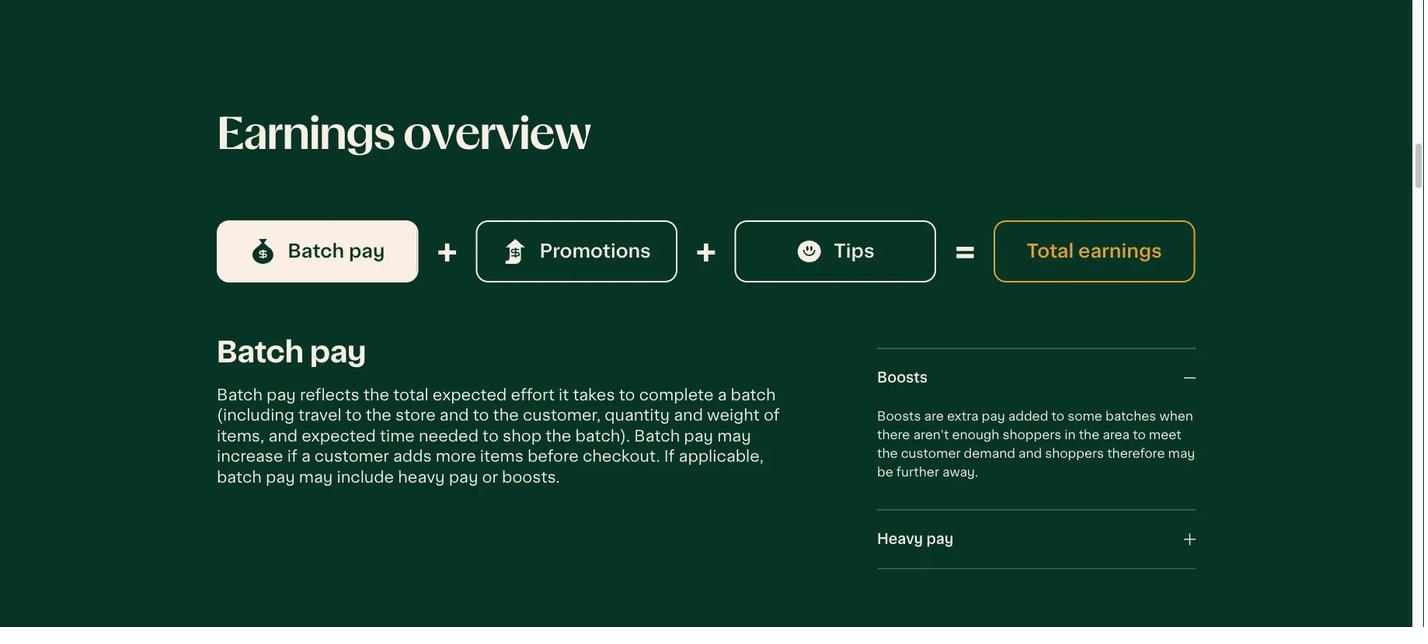 Task type: locate. For each thing, give the bounding box(es) containing it.
and up the if
[[268, 428, 298, 445]]

1 vertical spatial shoppers
[[1045, 448, 1104, 461]]

customer up include
[[315, 449, 389, 466]]

boosts inside boosts are extra pay added to some batches when there aren't enough shoppers in the area to meet the customer demand and shoppers therefore may be further away.
[[877, 410, 921, 424]]

it
[[559, 387, 569, 404]]

the
[[364, 387, 389, 404], [366, 408, 392, 425], [493, 408, 519, 425], [546, 428, 571, 445], [1079, 429, 1100, 443], [877, 448, 898, 461]]

to up therefore
[[1133, 429, 1146, 443]]

may
[[717, 428, 751, 445], [1168, 448, 1195, 461], [299, 469, 333, 486]]

before
[[528, 449, 579, 466]]

1 vertical spatial expected
[[302, 428, 376, 445]]

1 horizontal spatial +
[[696, 234, 716, 270]]

0 vertical spatial boosts
[[877, 371, 928, 386]]

1 vertical spatial a
[[301, 449, 311, 466]]

when
[[1160, 410, 1193, 424]]

effort
[[511, 387, 555, 404]]

1 vertical spatial may
[[1168, 448, 1195, 461]]

boosts up there
[[877, 410, 921, 424]]

total
[[393, 387, 429, 404]]

to up needed
[[473, 408, 489, 425]]

earnings
[[1079, 242, 1162, 262]]

are
[[924, 410, 944, 424]]

a up weight at the bottom of page
[[718, 387, 727, 404]]

the down customer,
[[546, 428, 571, 445]]

pay
[[349, 242, 385, 262], [310, 338, 366, 368], [267, 387, 296, 404], [982, 410, 1005, 424], [684, 428, 713, 445], [266, 469, 295, 486], [449, 469, 478, 486], [927, 533, 954, 548]]

0 horizontal spatial customer
[[315, 449, 389, 466]]

earnings overview
[[217, 113, 591, 157]]

0 vertical spatial batch
[[731, 387, 776, 404]]

and down added on the bottom of page
[[1019, 448, 1042, 461]]

2 + from the left
[[696, 234, 716, 270]]

increase
[[217, 449, 283, 466]]

boosts are extra pay added to some batches when there aren't enough shoppers in the area to meet the customer demand and shoppers therefore may be further away.
[[877, 410, 1195, 480]]

1 horizontal spatial a
[[718, 387, 727, 404]]

total
[[1027, 242, 1074, 262]]

time
[[380, 428, 415, 445]]

batch up "of" in the bottom of the page
[[731, 387, 776, 404]]

1 horizontal spatial batch
[[731, 387, 776, 404]]

added
[[1009, 410, 1049, 424]]

earnings
[[217, 113, 395, 157]]

shoppers
[[1003, 429, 1062, 443], [1045, 448, 1104, 461]]

more
[[436, 449, 476, 466]]

+
[[437, 234, 457, 270], [696, 234, 716, 270]]

a
[[718, 387, 727, 404], [301, 449, 311, 466]]

overview
[[403, 113, 591, 157]]

batch
[[731, 387, 776, 404], [217, 469, 262, 486]]

store
[[396, 408, 436, 425]]

0 horizontal spatial +
[[437, 234, 457, 270]]

of
[[764, 408, 780, 425]]

0 horizontal spatial a
[[301, 449, 311, 466]]

include
[[337, 469, 394, 486]]

pay inside boosts are extra pay added to some batches when there aren't enough shoppers in the area to meet the customer demand and shoppers therefore may be further away.
[[982, 410, 1005, 424]]

further away.
[[897, 466, 978, 480]]

batch pay
[[288, 242, 385, 262], [217, 338, 366, 368]]

to
[[619, 387, 635, 404], [346, 408, 362, 425], [473, 408, 489, 425], [1052, 410, 1065, 424], [483, 428, 499, 445], [1133, 429, 1146, 443]]

a right the if
[[301, 449, 311, 466]]

1 boosts from the top
[[877, 371, 928, 386]]

shoppers down in
[[1045, 448, 1104, 461]]

0 vertical spatial a
[[718, 387, 727, 404]]

may down meet
[[1168, 448, 1195, 461]]

1 + from the left
[[437, 234, 457, 270]]

to left some
[[1052, 410, 1065, 424]]

may down weight at the bottom of page
[[717, 428, 751, 445]]

and
[[440, 408, 469, 425], [674, 408, 703, 425], [268, 428, 298, 445], [1019, 448, 1042, 461]]

+ for batch pay
[[437, 234, 457, 270]]

expected
[[433, 387, 507, 404], [302, 428, 376, 445]]

promotions
[[540, 242, 651, 262]]

may inside boosts are extra pay added to some batches when there aren't enough shoppers in the area to meet the customer demand and shoppers therefore may be further away.
[[1168, 448, 1195, 461]]

0 vertical spatial may
[[717, 428, 751, 445]]

shop
[[503, 428, 542, 445]]

there
[[877, 429, 910, 443]]

batch
[[288, 242, 344, 262], [217, 338, 304, 368], [217, 387, 263, 404], [634, 428, 680, 445]]

1 horizontal spatial expected
[[433, 387, 507, 404]]

items,
[[217, 428, 264, 445]]

+ for promotions
[[696, 234, 716, 270]]

1 vertical spatial boosts
[[877, 410, 921, 424]]

2 vertical spatial may
[[299, 469, 333, 486]]

customer down aren't
[[901, 448, 961, 461]]

0 horizontal spatial may
[[299, 469, 333, 486]]

1 vertical spatial batch
[[217, 469, 262, 486]]

and inside boosts are extra pay added to some batches when there aren't enough shoppers in the area to meet the customer demand and shoppers therefore may be further away.
[[1019, 448, 1042, 461]]

expected down travel
[[302, 428, 376, 445]]

expected up needed
[[433, 387, 507, 404]]

batch down increase
[[217, 469, 262, 486]]

therefore
[[1107, 448, 1165, 461]]

2 horizontal spatial may
[[1168, 448, 1195, 461]]

boosts up "are"
[[877, 371, 928, 386]]

quantity
[[605, 408, 670, 425]]

2 boosts from the top
[[877, 410, 921, 424]]

shoppers down added on the bottom of page
[[1003, 429, 1062, 443]]

if
[[287, 449, 297, 466]]

weight
[[707, 408, 760, 425]]

1 horizontal spatial customer
[[901, 448, 961, 461]]

may left include
[[299, 469, 333, 486]]

customer
[[901, 448, 961, 461], [315, 449, 389, 466]]

the up shop
[[493, 408, 519, 425]]

batches
[[1106, 410, 1157, 424]]

aren't
[[913, 429, 949, 443]]

boosts
[[877, 371, 928, 386], [877, 410, 921, 424]]

demand
[[964, 448, 1016, 461]]

batch).
[[575, 428, 630, 445]]

0 horizontal spatial expected
[[302, 428, 376, 445]]

1 horizontal spatial may
[[717, 428, 751, 445]]

extra
[[947, 410, 979, 424]]

customer inside batch pay reflects the total expected effort it takes to complete a batch (including travel to the store and to the customer, quantity and weight of items, and expected time needed to shop the batch). batch pay may increase if a customer adds more items before checkout. if applicable, batch pay may include heavy pay or boosts.
[[315, 449, 389, 466]]



Task type: vqa. For each thing, say whether or not it's contained in the screenshot.
'09' corresponding to Boar's Head Oven Gold Turkey
no



Task type: describe. For each thing, give the bounding box(es) containing it.
the left 'total'
[[364, 387, 389, 404]]

adds
[[393, 449, 432, 466]]

heavy
[[398, 469, 445, 486]]

tips
[[834, 242, 875, 262]]

boosts.
[[502, 469, 560, 486]]

if
[[664, 449, 675, 466]]

batch pay reflects the total expected effort it takes to complete a batch (including travel to the store and to the customer, quantity and weight of items, and expected time needed to shop the batch). batch pay may increase if a customer adds more items before checkout. if applicable, batch pay may include heavy pay or boosts.
[[217, 387, 780, 486]]

items
[[480, 449, 524, 466]]

to up quantity
[[619, 387, 635, 404]]

some
[[1068, 410, 1103, 424]]

and up needed
[[440, 408, 469, 425]]

0 horizontal spatial batch
[[217, 469, 262, 486]]

in
[[1065, 429, 1076, 443]]

applicable,
[[679, 449, 764, 466]]

needed
[[419, 428, 479, 445]]

the up time at left
[[366, 408, 392, 425]]

reflects
[[300, 387, 360, 404]]

heavy pay
[[877, 533, 954, 548]]

enough
[[952, 429, 1000, 443]]

and down 'complete'
[[674, 408, 703, 425]]

takes
[[573, 387, 615, 404]]

boosts for boosts are extra pay added to some batches when there aren't enough shoppers in the area to meet the customer demand and shoppers therefore may be further away.
[[877, 410, 921, 424]]

to up items
[[483, 428, 499, 445]]

total earnings
[[1027, 242, 1162, 262]]

customer,
[[523, 408, 601, 425]]

travel
[[298, 408, 342, 425]]

the up "be"
[[877, 448, 898, 461]]

or
[[482, 469, 498, 486]]

meet
[[1149, 429, 1182, 443]]

be
[[877, 466, 893, 480]]

=
[[955, 234, 975, 270]]

complete
[[639, 387, 714, 404]]

area
[[1103, 429, 1130, 443]]

heavy
[[877, 533, 923, 548]]

0 vertical spatial batch pay
[[288, 242, 385, 262]]

boosts for boosts
[[877, 371, 928, 386]]

to down reflects
[[346, 408, 362, 425]]

checkout.
[[583, 449, 660, 466]]

0 vertical spatial shoppers
[[1003, 429, 1062, 443]]

(including
[[217, 408, 294, 425]]

1 vertical spatial batch pay
[[217, 338, 366, 368]]

the right in
[[1079, 429, 1100, 443]]

customer inside boosts are extra pay added to some batches when there aren't enough shoppers in the area to meet the customer demand and shoppers therefore may be further away.
[[901, 448, 961, 461]]

0 vertical spatial expected
[[433, 387, 507, 404]]



